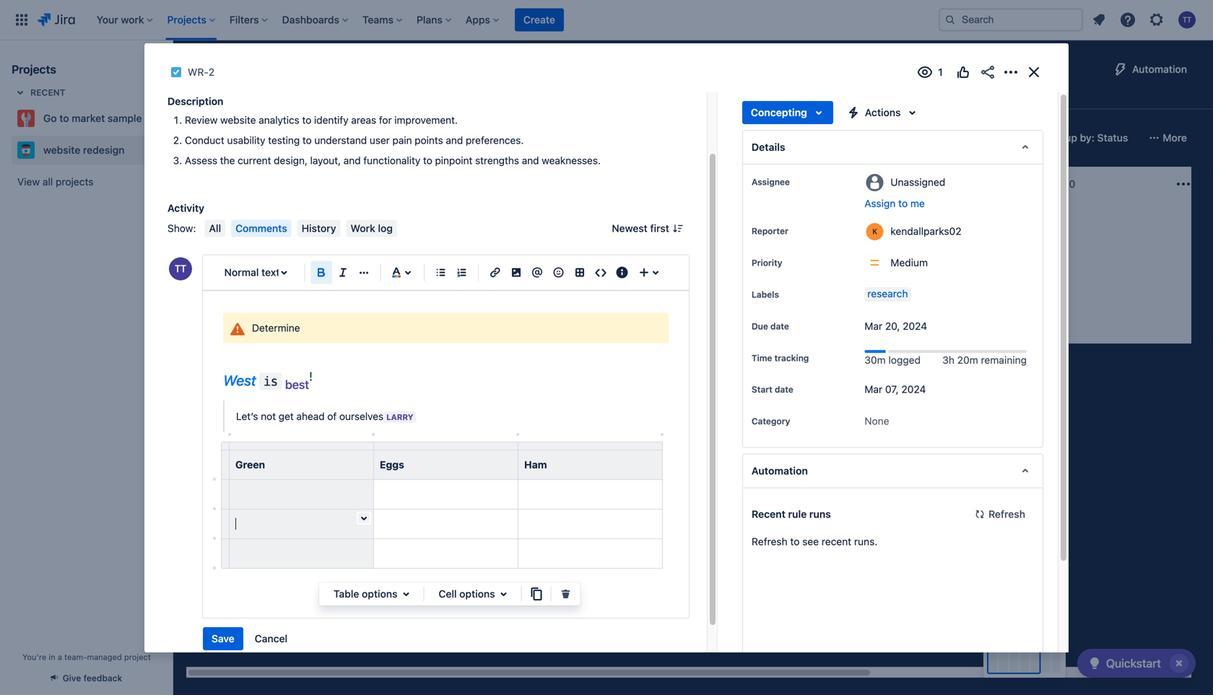 Task type: locate. For each thing, give the bounding box(es) containing it.
0 vertical spatial date
[[770, 321, 789, 331]]

website
[[220, 114, 256, 126], [43, 144, 80, 156]]

Search board text field
[[192, 128, 302, 148]]

0 horizontal spatial options
[[362, 588, 397, 600]]

high image
[[360, 246, 371, 257]]

kendallparks02
[[891, 225, 962, 237]]

1 vertical spatial 2024
[[902, 383, 926, 395]]

1 horizontal spatial task image
[[407, 246, 419, 257]]

wr-2
[[188, 66, 215, 78], [628, 284, 652, 294]]

1 options from the left
[[362, 588, 397, 600]]

preferences.
[[466, 134, 524, 146]]

0 vertical spatial 2
[[209, 66, 215, 78]]

1 vertical spatial task image
[[407, 246, 419, 257]]

cell options button
[[430, 586, 515, 603]]

0 horizontal spatial expand dropdown menu image
[[397, 586, 415, 603]]

is
[[263, 375, 278, 389]]

cell
[[439, 588, 457, 600]]

current
[[650, 216, 686, 228]]

research
[[867, 288, 908, 300]]

2024 for mar 20, 2024
[[903, 320, 927, 332]]

task image up the description
[[170, 66, 182, 78]]

tab list
[[182, 84, 964, 110]]

bullet list ⌘⇧8 image
[[432, 264, 449, 281]]

2 horizontal spatial and
[[522, 155, 539, 166]]

0 vertical spatial website
[[220, 114, 256, 126]]

menu bar inside 'west' dialog
[[202, 220, 400, 237]]

1 up normal
[[240, 246, 244, 256]]

areas
[[351, 114, 376, 126]]

mar right 20
[[638, 265, 657, 275]]

the
[[220, 155, 235, 166]]

2 vertical spatial task image
[[611, 283, 622, 295]]

wr- left copy link to issue icon
[[188, 66, 209, 78]]

normal
[[224, 266, 259, 278]]

2 expand dropdown menu image from the left
[[495, 586, 512, 603]]

wr-2 link
[[188, 64, 215, 81], [628, 283, 652, 295]]

concepting button
[[742, 101, 833, 124]]

group containing save
[[203, 628, 296, 651]]

automation right automation image
[[1132, 63, 1187, 75]]

and up pinpoint
[[446, 134, 463, 146]]

details element
[[742, 130, 1043, 165]]

team-
[[64, 653, 87, 662]]

1 horizontal spatial medium image
[[767, 283, 778, 295]]

1 vertical spatial wr-2
[[628, 284, 652, 294]]

tab list containing summary
[[182, 84, 964, 110]]

comments
[[236, 222, 287, 234]]

automation element
[[742, 454, 1043, 488]]

0 vertical spatial automation
[[1132, 63, 1187, 75]]

medium image down priority
[[767, 283, 778, 295]]

pain
[[392, 134, 412, 146]]

1 horizontal spatial wr-2
[[628, 284, 652, 294]]

expand dropdown menu image left "cell"
[[397, 586, 415, 603]]

mar for mar 20, 2024
[[865, 320, 883, 332]]

view
[[17, 176, 40, 188]]

dismiss quickstart image
[[1168, 652, 1191, 675]]

wr- down due date: 20 march 2024 element
[[628, 284, 647, 294]]

1 horizontal spatial automation
[[1132, 63, 1187, 75]]

0 vertical spatial wr-2 link
[[188, 64, 215, 81]]

summary
[[194, 91, 239, 103]]

1 vertical spatial website
[[43, 144, 80, 156]]

automation down category
[[752, 465, 808, 477]]

conduct
[[185, 134, 224, 146]]

best
[[285, 378, 309, 392]]

weaknesses.
[[542, 155, 601, 166]]

options right "cell"
[[459, 588, 495, 600]]

1 horizontal spatial 2
[[647, 284, 652, 294]]

first
[[650, 222, 669, 234]]

save button
[[203, 628, 243, 651]]

0 horizontal spatial wr-2 link
[[188, 64, 215, 81]]

code snippet image
[[592, 264, 609, 281]]

view all projects link
[[12, 169, 162, 195]]

define
[[204, 216, 233, 228]]

date right start
[[775, 384, 793, 395]]

usability
[[227, 134, 265, 146]]

table image
[[571, 264, 588, 281]]

current
[[238, 155, 271, 166]]

wr-2 for left wr-2 link
[[188, 66, 215, 78]]

create
[[523, 14, 555, 26], [1033, 213, 1064, 225], [218, 279, 250, 291], [422, 279, 454, 291], [625, 317, 657, 329], [829, 323, 861, 335]]

understand
[[314, 134, 367, 146]]

recent
[[30, 87, 65, 97]]

1 horizontal spatial and
[[446, 134, 463, 146]]

to left the "me" at the top
[[898, 197, 908, 209]]

options inside dropdown button
[[459, 588, 495, 600]]

0 vertical spatial task image
[[170, 66, 182, 78]]

1 expand dropdown menu image from the left
[[397, 586, 415, 603]]

task image
[[204, 246, 215, 257]]

wr-2 inside 'west' dialog
[[188, 66, 215, 78]]

website up search board text box
[[220, 114, 256, 126]]

menu bar containing all
[[202, 220, 400, 237]]

medium image up emoji icon
[[563, 246, 575, 257]]

options inside popup button
[[362, 588, 397, 600]]

Search field
[[939, 8, 1083, 31]]

mar left the 07,
[[865, 383, 883, 395]]

expand dropdown menu image for cell options
[[495, 586, 512, 603]]

create button
[[515, 8, 564, 31], [1009, 207, 1197, 230], [195, 274, 383, 297], [399, 274, 586, 297], [602, 311, 790, 334], [806, 318, 994, 341]]

2024 right the 07,
[[902, 383, 926, 395]]

panel warning image
[[229, 321, 246, 338]]

2 vertical spatial mar
[[865, 383, 883, 395]]

website
[[688, 216, 726, 228]]

wr-2 down 20 mar
[[628, 284, 652, 294]]

check image
[[1086, 655, 1103, 672]]

numbered list ⌘⇧7 image
[[453, 264, 470, 281]]

medium image for wr-6
[[563, 246, 575, 257]]

functionality
[[363, 155, 420, 166]]

1 vertical spatial automation
[[752, 465, 808, 477]]

medium image for wr-2
[[767, 283, 778, 295]]

mar for mar 07, 2024
[[865, 383, 883, 395]]

ourselves
[[339, 411, 384, 423]]

collapse recent projects image
[[12, 84, 29, 101]]

0 vertical spatial wr-2
[[188, 66, 215, 78]]

wr-2 up summary
[[188, 66, 215, 78]]

due date: 20 march 2024 image
[[614, 264, 625, 276], [614, 264, 625, 276]]

define goals
[[204, 216, 261, 228]]

0 vertical spatial mar
[[638, 265, 657, 275]]

2
[[209, 66, 215, 78], [647, 284, 652, 294]]

due date: 20 march 2024 element
[[614, 264, 657, 276]]

wr-2 link up summary
[[188, 64, 215, 81]]

1 horizontal spatial website
[[220, 114, 256, 126]]

give feedback
[[63, 673, 122, 683]]

menu bar
[[202, 220, 400, 237]]

1 horizontal spatial options
[[459, 588, 495, 600]]

create button for testing
[[1009, 207, 1197, 230]]

0 horizontal spatial 2
[[209, 66, 215, 78]]

task image down info panel icon on the top
[[611, 283, 622, 295]]

newest
[[612, 222, 648, 234]]

20
[[625, 265, 636, 275]]

tracking
[[774, 353, 809, 363]]

wr-1
[[221, 246, 244, 256]]

0 horizontal spatial medium image
[[563, 246, 575, 257]]

1
[[861, 178, 865, 190], [240, 246, 244, 256]]

work log
[[351, 222, 393, 234]]

history button
[[297, 220, 340, 237]]

1 vertical spatial medium image
[[767, 283, 778, 295]]

redesign
[[83, 144, 125, 156]]

options right table
[[362, 588, 397, 600]]

0 vertical spatial 1
[[861, 178, 865, 190]]

0 horizontal spatial website
[[43, 144, 80, 156]]

assign to me
[[865, 197, 925, 209]]

1 vertical spatial date
[[775, 384, 793, 395]]

website up view all projects
[[43, 144, 80, 156]]

ham
[[524, 459, 547, 471]]

1 vertical spatial wr-2 link
[[628, 283, 652, 295]]

expand dropdown menu image
[[397, 586, 415, 603], [495, 586, 512, 603]]

1 vertical spatial 1
[[240, 246, 244, 256]]

green
[[235, 459, 265, 471]]

0 horizontal spatial and
[[344, 155, 361, 166]]

vote options: no one has voted for this issue yet. image
[[955, 64, 972, 81]]

summary link
[[191, 84, 242, 110]]

0 horizontal spatial wr-2
[[188, 66, 215, 78]]

improvement.
[[394, 114, 458, 126]]

1 vertical spatial mar
[[865, 320, 883, 332]]

larry
[[386, 413, 413, 422]]

table
[[334, 588, 359, 600]]

medium image
[[563, 246, 575, 257], [767, 283, 778, 295]]

actions image
[[1002, 64, 1020, 81]]

newest first
[[612, 222, 669, 234]]

20m
[[957, 354, 978, 366]]

task image left the wr-6 link
[[407, 246, 419, 257]]

date for due date
[[770, 321, 789, 331]]

category
[[752, 416, 790, 426]]

1 up assign at the right of page
[[861, 178, 865, 190]]

jira image
[[38, 11, 75, 29], [38, 11, 75, 29]]

create button for analyze current website
[[602, 311, 790, 334]]

go
[[43, 112, 57, 124]]

website inside 'west' dialog
[[220, 114, 256, 126]]

and down conduct usability testing to understand user pain points and preferences.
[[344, 155, 361, 166]]

task image for wr-2
[[611, 283, 622, 295]]

feedback
[[83, 673, 122, 683]]

0 horizontal spatial task image
[[170, 66, 182, 78]]

2 options from the left
[[459, 588, 495, 600]]

date for start date
[[775, 384, 793, 395]]

concepting
[[751, 107, 807, 118]]

copy link to issue image
[[212, 66, 223, 77]]

task image
[[170, 66, 182, 78], [407, 246, 419, 257], [611, 283, 622, 295]]

expand dropdown menu image left copy icon on the left bottom
[[495, 586, 512, 603]]

date right due
[[770, 321, 789, 331]]

quickstart button
[[1077, 649, 1196, 678]]

group
[[203, 628, 296, 651]]

determine
[[252, 322, 300, 334]]

1 vertical spatial 2
[[647, 284, 652, 294]]

mar left 20,
[[865, 320, 883, 332]]

0 vertical spatial medium image
[[563, 246, 575, 257]]

wr- right task image
[[221, 246, 240, 256]]

projects
[[56, 176, 94, 188]]

layout,
[[310, 155, 341, 166]]

and right strengths
[[522, 155, 539, 166]]

date
[[770, 321, 789, 331], [775, 384, 793, 395]]

info panel image
[[613, 264, 631, 281]]

history
[[302, 222, 336, 234]]

0 horizontal spatial 1
[[240, 246, 244, 256]]

1 horizontal spatial expand dropdown menu image
[[495, 586, 512, 603]]

2 down 20 mar
[[647, 284, 652, 294]]

0 horizontal spatial automation
[[752, 465, 808, 477]]

2 horizontal spatial task image
[[611, 283, 622, 295]]

priority
[[752, 258, 782, 268]]

2 up summary
[[209, 66, 215, 78]]

unassigned
[[891, 176, 945, 188]]

2024 right 20,
[[903, 320, 927, 332]]

wr-2 link down 20 mar
[[628, 283, 652, 295]]

0 vertical spatial 2024
[[903, 320, 927, 332]]

automation inside button
[[1132, 63, 1187, 75]]

link image
[[486, 264, 504, 281]]



Task type: describe. For each thing, give the bounding box(es) containing it.
not
[[261, 411, 276, 423]]

mar 07, 2024
[[865, 383, 926, 395]]

automation inside 'west' dialog
[[752, 465, 808, 477]]

mar 20, 2024
[[865, 320, 927, 332]]

strengths
[[475, 155, 519, 166]]

research link
[[865, 287, 911, 302]]

labels
[[752, 290, 779, 300]]

assignee
[[752, 177, 790, 187]]

for
[[379, 114, 392, 126]]

analyze current website
[[611, 216, 726, 228]]

wr-1 link
[[221, 245, 244, 257]]

remove image
[[557, 586, 574, 603]]

search image
[[944, 14, 956, 26]]

work
[[351, 222, 375, 234]]

create banner
[[0, 0, 1213, 40]]

projects
[[12, 62, 56, 76]]

quickstart
[[1106, 657, 1161, 670]]

description
[[168, 95, 223, 107]]

all
[[209, 222, 221, 234]]

activity
[[168, 202, 204, 214]]

to right go
[[59, 112, 69, 124]]

time
[[752, 353, 772, 363]]

analytics
[[259, 114, 299, 126]]

west
[[223, 372, 256, 389]]

copy image
[[528, 586, 545, 603]]

create button inside primary element
[[515, 8, 564, 31]]

30m logged
[[865, 354, 921, 366]]

west dialog
[[144, 23, 1069, 695]]

testing 0
[[1028, 178, 1075, 190]]

expand dropdown menu image for table options
[[397, 586, 415, 603]]

assess the current design, layout, and functionality to pinpoint strengths and weaknesses.
[[185, 155, 601, 166]]

automation image
[[1112, 61, 1129, 78]]

mention image
[[529, 264, 546, 281]]

none
[[865, 415, 889, 427]]

in
[[49, 653, 55, 662]]

conduct usability testing to understand user pain points and preferences.
[[185, 134, 524, 146]]

20,
[[885, 320, 900, 332]]

let's
[[236, 411, 258, 423]]

wr- up "bullet list ⌘⇧8" image
[[425, 246, 443, 256]]

you're in a team-managed project
[[22, 653, 151, 662]]

user
[[370, 134, 390, 146]]

normal text
[[224, 266, 280, 278]]

assess
[[185, 155, 217, 166]]

normal text button
[[217, 257, 298, 288]]

logged
[[888, 354, 921, 366]]

assign to me button
[[865, 196, 1028, 211]]

reports link
[[736, 84, 779, 110]]

comments button
[[231, 220, 291, 237]]

bold ⌘b image
[[313, 264, 330, 281]]

a
[[58, 653, 62, 662]]

of
[[327, 411, 337, 423]]

cancel
[[255, 633, 287, 645]]

automation button
[[1106, 58, 1196, 81]]

add image, video, or file image
[[508, 264, 525, 281]]

create button for prototyping
[[806, 318, 994, 341]]

primary element
[[9, 0, 927, 40]]

2024 for mar 07, 2024
[[902, 383, 926, 395]]

wr-6 link
[[425, 245, 449, 257]]

log
[[378, 222, 393, 234]]

to right testing
[[302, 134, 312, 146]]

let's not get ahead of ourselves larry
[[236, 411, 413, 423]]

6
[[443, 246, 449, 256]]

table options
[[334, 588, 397, 600]]

issues
[[691, 91, 721, 103]]

italic ⌘i image
[[334, 264, 352, 281]]

remaining
[[981, 354, 1027, 366]]

create inside primary element
[[523, 14, 555, 26]]

group inside 'west' dialog
[[203, 628, 296, 651]]

get
[[279, 411, 294, 423]]

close image
[[1025, 64, 1043, 81]]

to inside "button"
[[898, 197, 908, 209]]

pinpoint
[[435, 155, 473, 166]]

create button for define goals
[[195, 274, 383, 297]]

options for cell options
[[459, 588, 495, 600]]

wr-2 for the rightmost wr-2 link
[[628, 284, 652, 294]]

time tracking
[[752, 353, 809, 363]]

view all projects
[[17, 176, 94, 188]]

cell options
[[439, 588, 495, 600]]

cancel button
[[246, 628, 296, 651]]

0
[[1069, 178, 1075, 190]]

sample
[[108, 112, 142, 124]]

text
[[261, 266, 280, 278]]

emoji image
[[550, 264, 567, 281]]

start
[[752, 384, 772, 395]]

points
[[415, 134, 443, 146]]

review
[[185, 114, 218, 126]]

details
[[752, 141, 785, 153]]

1 horizontal spatial 1
[[861, 178, 865, 190]]

more formatting image
[[355, 264, 373, 281]]

to down points
[[423, 155, 432, 166]]

prototyping
[[815, 216, 869, 228]]

options for table options
[[362, 588, 397, 600]]

table options button
[[325, 586, 418, 603]]

market
[[72, 112, 105, 124]]

reports
[[739, 91, 776, 103]]

ahead
[[296, 411, 325, 423]]

issues link
[[688, 84, 724, 110]]

managed
[[87, 653, 122, 662]]

add people image
[[371, 129, 388, 147]]

due
[[752, 321, 768, 331]]

go to market sample link
[[12, 104, 156, 133]]

more information about this user image
[[866, 223, 883, 240]]

1 horizontal spatial wr-2 link
[[628, 283, 652, 295]]

2 inside 'west' dialog
[[209, 66, 215, 78]]

medium
[[891, 257, 928, 269]]

mar inside due date: 20 march 2024 element
[[638, 265, 657, 275]]

website redesign link
[[12, 136, 156, 165]]

task image for wr-6
[[407, 246, 419, 257]]

to left identify
[[302, 114, 311, 126]]

give
[[63, 673, 81, 683]]

west is best !
[[223, 369, 313, 392]]

eggs
[[380, 459, 404, 471]]

go to market sample
[[43, 112, 142, 124]]

wr- inside 'west' dialog
[[188, 66, 209, 78]]

07,
[[885, 383, 899, 395]]

show subtasks image
[[850, 283, 867, 300]]

save
[[212, 633, 234, 645]]

Comment - Main content area, start typing to enter text. text field
[[215, 313, 670, 598]]

wr-6
[[425, 246, 449, 256]]



Task type: vqa. For each thing, say whether or not it's contained in the screenshot.
'Terry Turtle changed the Assignee 16 hours ago'
no



